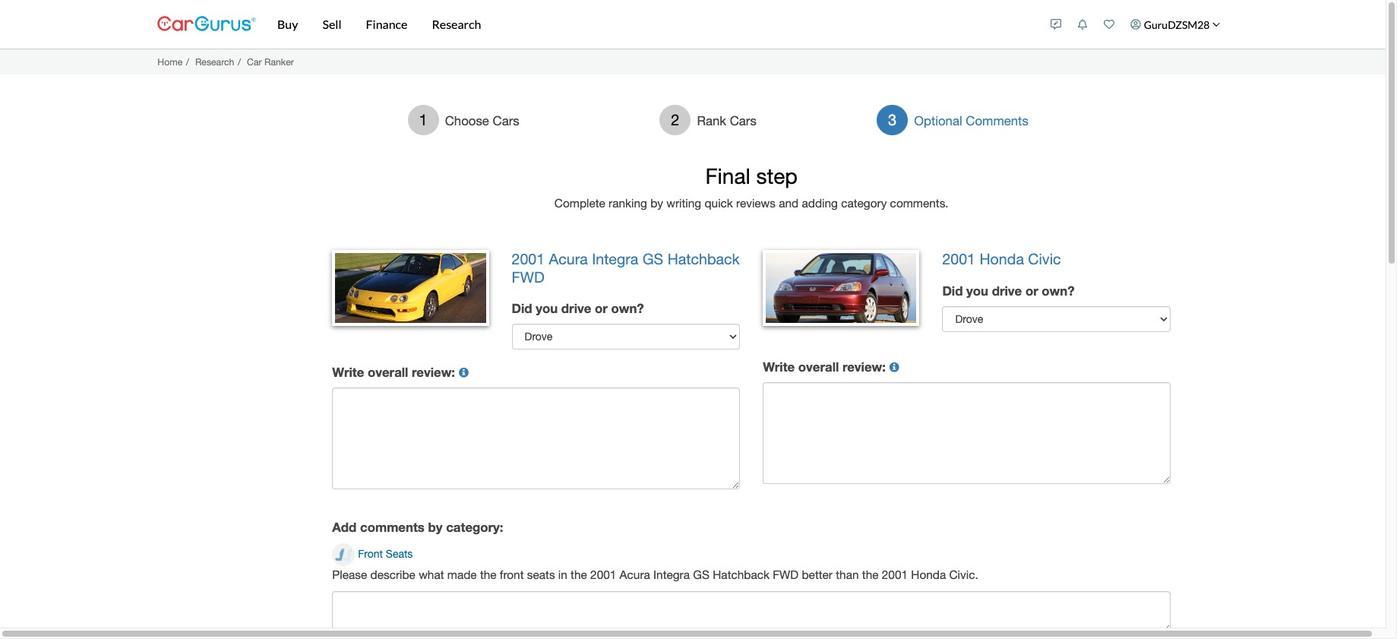 Task type: locate. For each thing, give the bounding box(es) containing it.
own? down "2001 acura integra gs hatchback fwd" at the top
[[611, 301, 644, 316]]

1 horizontal spatial overall
[[799, 360, 839, 375]]

made
[[447, 567, 477, 581]]

3 the from the left
[[862, 567, 879, 581]]

2 horizontal spatial the
[[862, 567, 879, 581]]

complete
[[555, 196, 606, 210]]

drive for acura
[[561, 301, 592, 316]]

honda
[[980, 250, 1024, 268], [911, 567, 946, 581]]

0 horizontal spatial the
[[480, 567, 497, 581]]

0 horizontal spatial or
[[595, 301, 608, 316]]

info sign image
[[890, 363, 900, 373], [459, 368, 469, 378]]

write overall review:
[[763, 360, 890, 375], [332, 365, 459, 380]]

1 horizontal spatial review:
[[843, 360, 886, 375]]

category
[[841, 196, 887, 210]]

category:
[[446, 520, 503, 535]]

gs inside "2001 acura integra gs hatchback fwd"
[[643, 250, 664, 268]]

1 horizontal spatial by
[[651, 196, 663, 210]]

in
[[558, 567, 568, 581]]

drive down the "2001 honda civic"
[[992, 283, 1022, 298]]

None text field
[[763, 382, 1171, 484], [332, 388, 740, 490], [763, 382, 1171, 484], [332, 388, 740, 490]]

integra
[[592, 250, 639, 268], [654, 567, 690, 581]]

0 horizontal spatial honda
[[911, 567, 946, 581]]

drive down "2001 acura integra gs hatchback fwd" at the top
[[561, 301, 592, 316]]

0 horizontal spatial acura
[[549, 250, 588, 268]]

0 horizontal spatial by
[[428, 520, 443, 535]]

0 vertical spatial own?
[[1042, 283, 1075, 298]]

0 vertical spatial did you drive or own?
[[943, 283, 1075, 298]]

overall for 2001 honda civic
[[799, 360, 839, 375]]

cars for 1
[[493, 113, 520, 128]]

home link
[[158, 56, 183, 67]]

front
[[500, 567, 524, 581]]

0 vertical spatial hatchback
[[668, 250, 740, 268]]

cars right choose
[[493, 113, 520, 128]]

rank cars
[[697, 113, 757, 128]]

1 vertical spatial by
[[428, 520, 443, 535]]

None text field
[[332, 591, 1171, 632]]

did
[[943, 283, 963, 298], [512, 301, 532, 316]]

0 horizontal spatial own?
[[611, 301, 644, 316]]

0 horizontal spatial /
[[186, 56, 189, 67]]

1 vertical spatial drive
[[561, 301, 592, 316]]

1 vertical spatial did you drive or own?
[[512, 301, 644, 316]]

final step complete ranking by writing quick reviews and adding category comments.
[[555, 163, 949, 210]]

describe
[[371, 567, 416, 581]]

1 horizontal spatial own?
[[1042, 283, 1075, 298]]

0 horizontal spatial write overall review:
[[332, 365, 459, 380]]

0 horizontal spatial write
[[332, 365, 364, 380]]

0 horizontal spatial you
[[536, 301, 558, 316]]

0 vertical spatial honda
[[980, 250, 1024, 268]]

gs
[[643, 250, 664, 268], [693, 567, 710, 581]]

1 cars from the left
[[493, 113, 520, 128]]

the left front
[[480, 567, 497, 581]]

you for acura
[[536, 301, 558, 316]]

did you drive or own? for acura
[[512, 301, 644, 316]]

0 vertical spatial did
[[943, 283, 963, 298]]

1 vertical spatial honda
[[911, 567, 946, 581]]

comments
[[966, 113, 1029, 128]]

the right 'than'
[[862, 567, 879, 581]]

0 vertical spatial research
[[432, 17, 481, 31]]

review: for 2001 acura integra gs hatchback fwd
[[412, 365, 455, 380]]

acura right in
[[620, 567, 650, 581]]

1 vertical spatial research
[[195, 56, 234, 67]]

seats
[[527, 567, 555, 581]]

cars
[[493, 113, 520, 128], [730, 113, 757, 128]]

1 horizontal spatial drive
[[992, 283, 1022, 298]]

0 vertical spatial drive
[[992, 283, 1022, 298]]

0 vertical spatial acura
[[549, 250, 588, 268]]

did you drive or own?
[[943, 283, 1075, 298], [512, 301, 644, 316]]

did you drive or own? down "2001 acura integra gs hatchback fwd" at the top
[[512, 301, 644, 316]]

gurudzsm28 button
[[1123, 3, 1229, 46]]

honda left civic
[[980, 250, 1024, 268]]

and
[[779, 196, 799, 210]]

research down cargurus logo homepage link link
[[195, 56, 234, 67]]

1 horizontal spatial write
[[763, 360, 795, 375]]

1 horizontal spatial honda
[[980, 250, 1024, 268]]

did you drive or own? down the "2001 honda civic"
[[943, 283, 1075, 298]]

2001
[[512, 250, 545, 268], [943, 250, 976, 268], [591, 567, 617, 581], [882, 567, 908, 581]]

1 horizontal spatial write overall review:
[[763, 360, 890, 375]]

review:
[[843, 360, 886, 375], [412, 365, 455, 380]]

review: for 2001 honda civic
[[843, 360, 886, 375]]

finance button
[[354, 0, 420, 49]]

own? down civic
[[1042, 283, 1075, 298]]

0 horizontal spatial integra
[[592, 250, 639, 268]]

0 horizontal spatial info sign image
[[459, 368, 469, 378]]

1 vertical spatial hatchback
[[713, 567, 770, 581]]

1 horizontal spatial acura
[[620, 567, 650, 581]]

drive
[[992, 283, 1022, 298], [561, 301, 592, 316]]

1 horizontal spatial did you drive or own?
[[943, 283, 1075, 298]]

by left writing on the top of page
[[651, 196, 663, 210]]

or
[[1026, 283, 1039, 298], [595, 301, 608, 316]]

choose
[[445, 113, 489, 128]]

0 vertical spatial gs
[[643, 250, 664, 268]]

overall
[[799, 360, 839, 375], [368, 365, 408, 380]]

1 horizontal spatial /
[[238, 56, 241, 67]]

1 vertical spatial fwd
[[773, 567, 799, 581]]

1 horizontal spatial integra
[[654, 567, 690, 581]]

by inside the final step complete ranking by writing quick reviews and adding category comments.
[[651, 196, 663, 210]]

1 horizontal spatial cars
[[730, 113, 757, 128]]

0 vertical spatial integra
[[592, 250, 639, 268]]

did for 2001 acura integra gs hatchback fwd
[[512, 301, 532, 316]]

1 vertical spatial or
[[595, 301, 608, 316]]

than
[[836, 567, 859, 581]]

1 horizontal spatial fwd
[[773, 567, 799, 581]]

0 horizontal spatial did
[[512, 301, 532, 316]]

write for 2001 acura integra gs hatchback fwd
[[332, 365, 364, 380]]

1 horizontal spatial gs
[[693, 567, 710, 581]]

finance
[[366, 17, 408, 31]]

1 vertical spatial you
[[536, 301, 558, 316]]

home
[[158, 56, 183, 67]]

3
[[888, 111, 897, 128]]

0 vertical spatial or
[[1026, 283, 1039, 298]]

hatchback
[[668, 250, 740, 268], [713, 567, 770, 581]]

1 horizontal spatial did
[[943, 283, 963, 298]]

2 the from the left
[[571, 567, 587, 581]]

2001 inside "2001 acura integra gs hatchback fwd"
[[512, 250, 545, 268]]

1 vertical spatial gs
[[693, 567, 710, 581]]

hatchback inside "2001 acura integra gs hatchback fwd"
[[668, 250, 740, 268]]

research link
[[195, 56, 234, 67]]

0 horizontal spatial fwd
[[512, 268, 545, 285]]

1 horizontal spatial you
[[967, 283, 989, 298]]

own? for integra
[[611, 301, 644, 316]]

0 horizontal spatial research
[[195, 56, 234, 67]]

1 horizontal spatial the
[[571, 567, 587, 581]]

choose cars
[[445, 113, 520, 128]]

by left category:
[[428, 520, 443, 535]]

0 horizontal spatial overall
[[368, 365, 408, 380]]

comments
[[360, 520, 425, 535]]

own?
[[1042, 283, 1075, 298], [611, 301, 644, 316]]

/ left the car
[[238, 56, 241, 67]]

civic
[[1028, 250, 1061, 268]]

1 horizontal spatial or
[[1026, 283, 1039, 298]]

1 vertical spatial integra
[[654, 567, 690, 581]]

honda left civic.
[[911, 567, 946, 581]]

cars right rank
[[730, 113, 757, 128]]

research right finance
[[432, 17, 481, 31]]

1 vertical spatial acura
[[620, 567, 650, 581]]

0 horizontal spatial did you drive or own?
[[512, 301, 644, 316]]

1 vertical spatial own?
[[611, 301, 644, 316]]

0 vertical spatial fwd
[[512, 268, 545, 285]]

0 horizontal spatial gs
[[643, 250, 664, 268]]

you
[[967, 283, 989, 298], [536, 301, 558, 316]]

menu bar containing buy
[[256, 0, 1043, 49]]

0 horizontal spatial drive
[[561, 301, 592, 316]]

2 cars from the left
[[730, 113, 757, 128]]

acura
[[549, 250, 588, 268], [620, 567, 650, 581]]

front
[[358, 547, 383, 559]]

open notifications image
[[1078, 19, 1088, 30]]

the
[[480, 567, 497, 581], [571, 567, 587, 581], [862, 567, 879, 581]]

by
[[651, 196, 663, 210], [428, 520, 443, 535]]

or down civic
[[1026, 283, 1039, 298]]

1 horizontal spatial research
[[432, 17, 481, 31]]

/ right home "link"
[[186, 56, 189, 67]]

0 horizontal spatial cars
[[493, 113, 520, 128]]

1 vertical spatial did
[[512, 301, 532, 316]]

write
[[763, 360, 795, 375], [332, 365, 364, 380]]

add comments by category:
[[332, 520, 503, 535]]

0 vertical spatial by
[[651, 196, 663, 210]]

saved cars image
[[1104, 19, 1115, 30]]

/
[[186, 56, 189, 67], [238, 56, 241, 67]]

1 horizontal spatial info sign image
[[890, 363, 900, 373]]

menu bar
[[256, 0, 1043, 49]]

fwd
[[512, 268, 545, 285], [773, 567, 799, 581]]

user icon image
[[1131, 19, 1142, 30]]

0 vertical spatial you
[[967, 283, 989, 298]]

the right in
[[571, 567, 587, 581]]

info sign image for 2001 acura integra gs hatchback fwd
[[459, 368, 469, 378]]

research
[[432, 17, 481, 31], [195, 56, 234, 67]]

acura down complete
[[549, 250, 588, 268]]

0 horizontal spatial review:
[[412, 365, 455, 380]]

or down "2001 acura integra gs hatchback fwd" at the top
[[595, 301, 608, 316]]



Task type: describe. For each thing, give the bounding box(es) containing it.
cars for 2
[[730, 113, 757, 128]]

write overall review: for 2001 honda civic
[[763, 360, 890, 375]]

civic.
[[950, 567, 979, 581]]

overall for 2001 acura integra gs hatchback fwd
[[368, 365, 408, 380]]

final
[[706, 163, 751, 188]]

what
[[419, 567, 444, 581]]

cargurus logo homepage link link
[[157, 3, 256, 46]]

own? for civic
[[1042, 283, 1075, 298]]

2 / from the left
[[238, 56, 241, 67]]

1 the from the left
[[480, 567, 497, 581]]

ranking
[[609, 196, 647, 210]]

home / research / car ranker
[[158, 56, 294, 67]]

you for honda
[[967, 283, 989, 298]]

buy button
[[265, 0, 310, 49]]

sell
[[323, 17, 342, 31]]

or for civic
[[1026, 283, 1039, 298]]

please describe what made the front seats in the 2001 acura integra gs hatchback fwd better than the 2001 honda civic.
[[332, 567, 979, 581]]

fwd inside "2001 acura integra gs hatchback fwd"
[[512, 268, 545, 285]]

optional comments
[[914, 113, 1029, 128]]

buy
[[277, 17, 298, 31]]

2
[[671, 111, 680, 128]]

or for integra
[[595, 301, 608, 316]]

sell button
[[310, 0, 354, 49]]

quick
[[705, 196, 733, 210]]

write for 2001 honda civic
[[763, 360, 795, 375]]

please
[[332, 567, 367, 581]]

1 / from the left
[[186, 56, 189, 67]]

chevron down image
[[1213, 20, 1221, 28]]

add
[[332, 520, 357, 535]]

gurudzsm28 menu
[[1043, 3, 1229, 46]]

step
[[756, 163, 798, 188]]

rank
[[697, 113, 727, 128]]

acura inside "2001 acura integra gs hatchback fwd"
[[549, 250, 588, 268]]

front seats
[[358, 547, 413, 559]]

reviews
[[736, 196, 776, 210]]

drive for honda
[[992, 283, 1022, 298]]

seats
[[386, 547, 413, 559]]

2001 acura integra gs hatchback fwd
[[512, 250, 740, 285]]

did you drive or own? for honda
[[943, 283, 1075, 298]]

1
[[419, 111, 428, 128]]

integra inside "2001 acura integra gs hatchback fwd"
[[592, 250, 639, 268]]

research button
[[420, 0, 494, 49]]

cargurus logo homepage link image
[[157, 3, 256, 46]]

ranker
[[264, 56, 294, 67]]

info sign image for 2001 honda civic
[[890, 363, 900, 373]]

did for 2001 honda civic
[[943, 283, 963, 298]]

write overall review: for 2001 acura integra gs hatchback fwd
[[332, 365, 459, 380]]

add a car review image
[[1051, 19, 1062, 30]]

research inside dropdown button
[[432, 17, 481, 31]]

better
[[802, 567, 833, 581]]

writing
[[667, 196, 702, 210]]

comments.
[[890, 196, 949, 210]]

optional
[[914, 113, 963, 128]]

car
[[247, 56, 262, 67]]

2001 honda civic
[[943, 250, 1061, 268]]

adding
[[802, 196, 838, 210]]

gurudzsm28
[[1144, 18, 1210, 31]]



Task type: vqa. For each thing, say whether or not it's contained in the screenshot.
1st Leather Seats from the right
no



